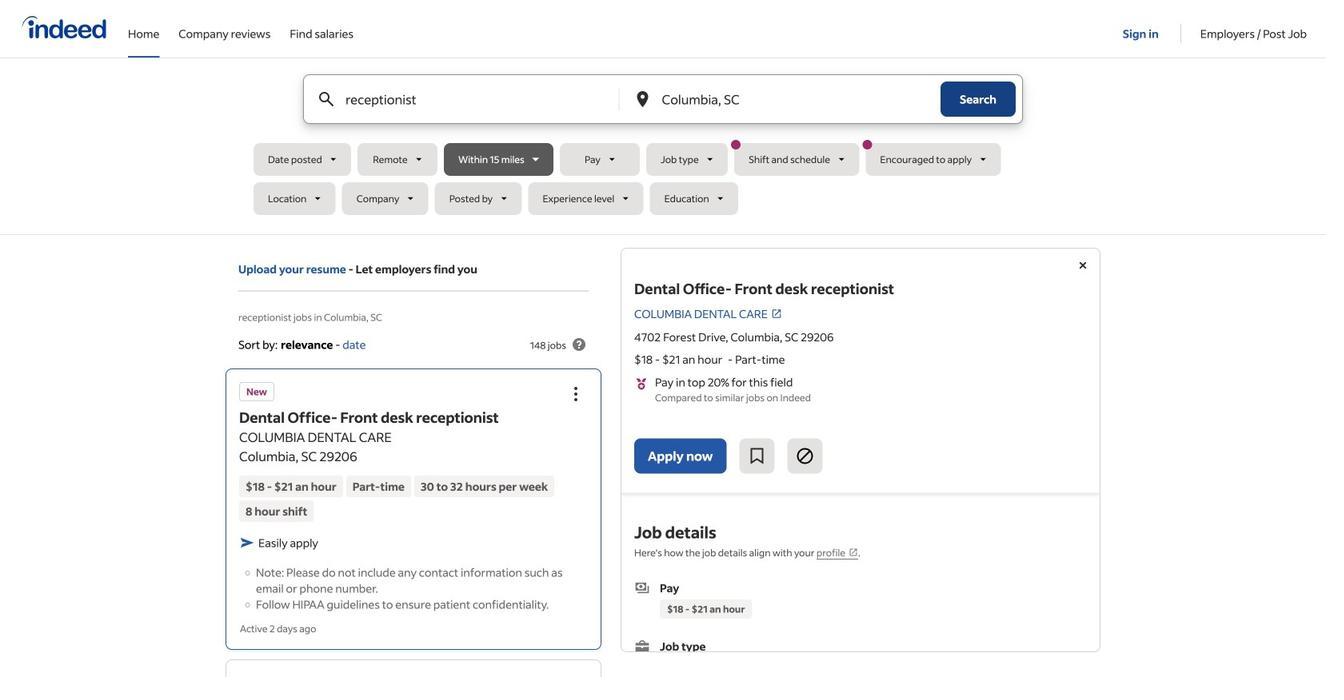 Task type: vqa. For each thing, say whether or not it's contained in the screenshot.
2.3 out of 5 stars. Link to 21 reviews company ratings (opens in a new tab) image
no



Task type: locate. For each thing, give the bounding box(es) containing it.
columbia dental care (opens in a new tab) image
[[771, 308, 782, 319]]

None search field
[[254, 74, 1073, 222]]

save this job image
[[747, 447, 767, 466]]

job preferences (opens in a new window) image
[[849, 548, 858, 557]]



Task type: describe. For each thing, give the bounding box(es) containing it.
not interested image
[[795, 447, 815, 466]]

close job details image
[[1073, 256, 1093, 275]]

job actions for dental office- front desk receptionist is collapsed image
[[566, 385, 585, 404]]

help icon image
[[570, 335, 589, 354]]

search: Job title, keywords, or company text field
[[342, 75, 592, 123]]

Edit location text field
[[659, 75, 909, 123]]



